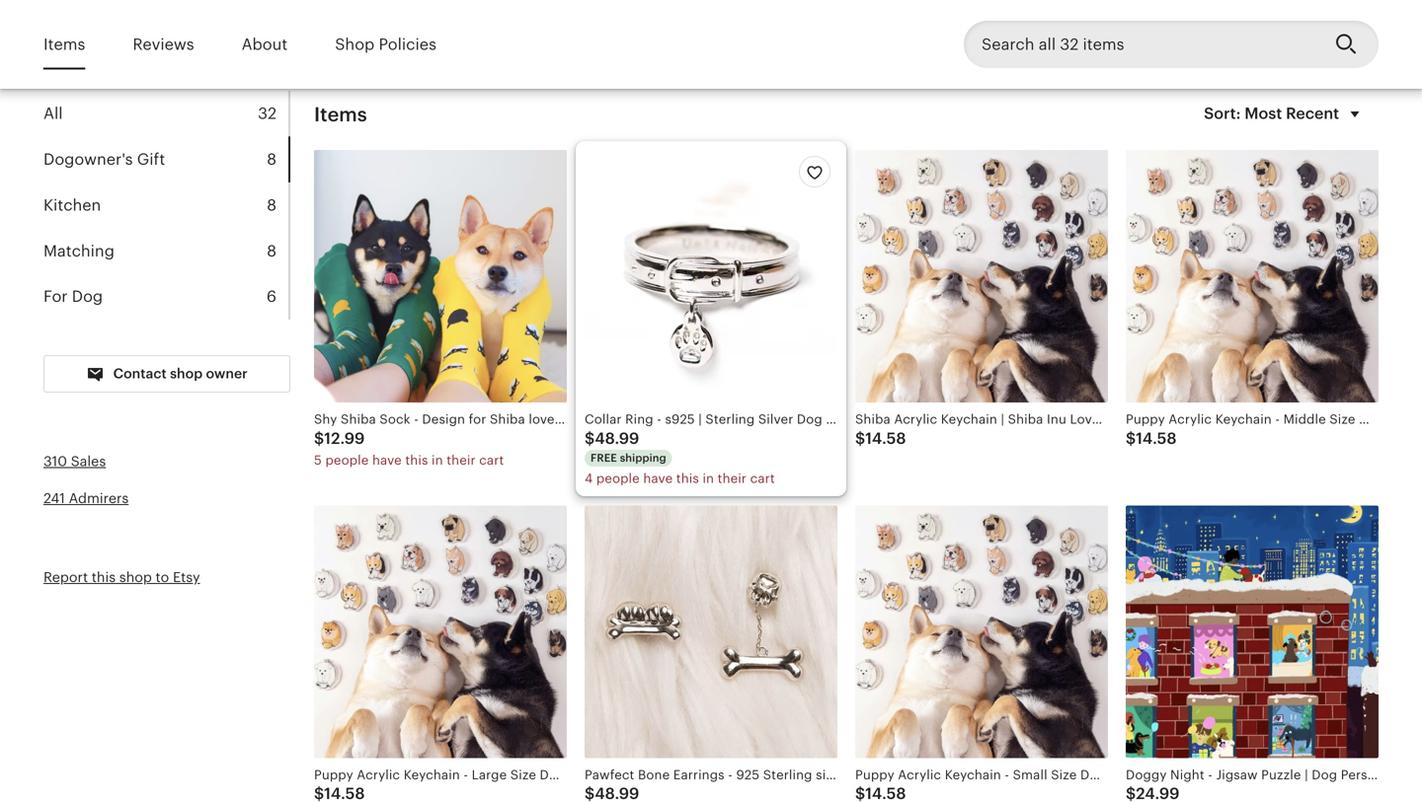 Task type: vqa. For each thing, say whether or not it's contained in the screenshot.
people within the The $ 48.99 Free Shipping 4 People Have This In Their Cart
yes



Task type: describe. For each thing, give the bounding box(es) containing it.
free
[[591, 452, 617, 464]]

tab containing matching
[[43, 228, 288, 274]]

doggy night - jigsaw puzzle | dog person's gift, dogs life in new york image
[[1126, 506, 1379, 759]]

in inside $ 48.99 free shipping 4 people have this in their cart
[[703, 471, 714, 486]]

puppy acrylic keychain - middle size dog | 2-sid $ 14.58
[[1126, 412, 1422, 448]]

for dog
[[43, 288, 103, 306]]

sort:
[[1204, 105, 1241, 122]]

| for puppy acrylic keychain - middle size dog | 2-sid $ 14.58
[[1388, 412, 1392, 427]]

people inside $ 12.99 5 people have this in their cart
[[325, 453, 369, 468]]

0 horizontal spatial this
[[92, 570, 116, 585]]

- for puppy acrylic keychain - small size dog | 2-side dog charms
[[1005, 768, 1009, 783]]

| for puppy acrylic keychain - small size dog | 2-side dog charms
[[1110, 768, 1113, 783]]

about
[[242, 35, 288, 53]]

$ for 48.99
[[585, 430, 595, 448]]

about link
[[242, 22, 288, 67]]

puppy acrylic keychain - large size dog | 2-side dog charms image
[[314, 506, 567, 759]]

shop inside button
[[170, 366, 203, 382]]

etsy
[[173, 570, 200, 585]]

all
[[43, 105, 63, 123]]

$ inside puppy acrylic keychain - middle size dog | 2-sid $ 14.58
[[1126, 430, 1136, 448]]

puppy for puppy acrylic keychain - small size dog | 2-side dog charms
[[855, 768, 894, 783]]

report
[[43, 570, 88, 585]]

14.58 inside puppy acrylic keychain - middle size dog | 2-sid $ 14.58
[[1136, 430, 1177, 448]]

32
[[258, 105, 277, 123]]

report this shop to etsy
[[43, 570, 200, 585]]

reviews
[[133, 35, 194, 53]]

have inside $ 12.99 5 people have this in their cart
[[372, 453, 402, 468]]

collar ring - s925 | sterling silver dog person's sweet gift doggo mom jewelry puppy lover wedding band unique pattern for pet owner image
[[585, 150, 837, 403]]

in inside $ 12.99 5 people have this in their cart
[[432, 453, 443, 468]]

puppy acrylic keychain - large size dog | 2-side dog charms link
[[314, 506, 695, 803]]

recent
[[1286, 105, 1339, 122]]

8 for dogowner's gift
[[267, 151, 277, 168]]

shy shiba sock - design for shiba lovers, shiba inu lover's gift, doge meme sock, happy dog sock, cute shiba inu apparel, dog-themed sock image
[[314, 150, 567, 403]]

$ for 14.58
[[855, 430, 865, 448]]

$ 12.99 5 people have this in their cart
[[314, 430, 504, 468]]

acrylic for puppy acrylic keychain - middle size dog | 2-sid $ 14.58
[[1169, 412, 1212, 427]]

size for puppy acrylic keychain - small size dog | 2-side dog charms
[[1051, 768, 1077, 783]]

contact shop owner button
[[43, 356, 290, 393]]

cart inside $ 48.99 free shipping 4 people have this in their cart
[[750, 471, 775, 486]]

acrylic for puppy acrylic keychain - large size dog | 2-side dog charms
[[357, 768, 400, 783]]

side for large
[[588, 768, 614, 783]]

matching
[[43, 242, 114, 260]]

puppy acrylic keychain - small size dog | 2-side dog charms link
[[855, 506, 1235, 803]]

doggy
[[1126, 768, 1167, 783]]

gift
[[137, 151, 165, 168]]

4
[[585, 471, 593, 486]]

most
[[1245, 105, 1282, 122]]

dogowner's gift
[[43, 151, 165, 168]]

middle
[[1283, 412, 1326, 427]]

puppy acrylic keychain - small size dog | 2-side dog charms image
[[855, 506, 1108, 759]]

to
[[156, 570, 169, 585]]

doggy night - jigsaw puzzle | dog person's gift, link
[[1126, 506, 1422, 803]]

| right puzzle
[[1305, 768, 1308, 783]]

sales
[[71, 454, 106, 470]]

admirers
[[69, 491, 129, 507]]

shop policies link
[[335, 22, 437, 67]]

sections tab list
[[43, 91, 290, 320]]

puppy acrylic keychain - large size dog | 2-side dog charms
[[314, 768, 695, 783]]

items link
[[43, 22, 85, 67]]

sort: most recent button
[[1192, 91, 1379, 138]]

shiba acrylic keychain | shiba inu lover | shiba lover's gift | 2-side dog charms | kawaii dog accessories | dog person's gift image
[[855, 150, 1108, 403]]

2- for puppy acrylic keychain - large size dog | 2-side dog charms
[[576, 768, 588, 783]]

shipping
[[620, 452, 666, 464]]

doggy night - jigsaw puzzle | dog person's gift,
[[1126, 768, 1422, 783]]

dog inside tab
[[72, 288, 103, 306]]

tab containing for dog
[[43, 274, 288, 320]]

310
[[43, 454, 67, 470]]

puppy acrylic keychain - middle size dog | 2-side dog charms image
[[1126, 150, 1379, 403]]

1 vertical spatial items
[[314, 103, 367, 126]]

shop policies
[[335, 35, 437, 53]]



Task type: locate. For each thing, give the bounding box(es) containing it.
tab containing dogowner's gift
[[43, 137, 288, 183]]

keychain
[[1215, 412, 1272, 427], [404, 768, 460, 783], [945, 768, 1001, 783]]

- for puppy acrylic keychain - large size dog | 2-side dog charms
[[464, 768, 468, 783]]

keychain left middle
[[1215, 412, 1272, 427]]

puzzle
[[1261, 768, 1301, 783]]

1 horizontal spatial puppy
[[855, 768, 894, 783]]

0 horizontal spatial 2-
[[576, 768, 588, 783]]

puppy for puppy acrylic keychain - large size dog | 2-side dog charms
[[314, 768, 353, 783]]

$ 14.58
[[855, 430, 906, 448]]

size for puppy acrylic keychain - middle size dog | 2-sid $ 14.58
[[1330, 412, 1355, 427]]

2- for puppy acrylic keychain - small size dog | 2-side dog charms
[[1117, 768, 1128, 783]]

0 horizontal spatial side
[[588, 768, 614, 783]]

1 horizontal spatial shop
[[170, 366, 203, 382]]

310 sales
[[43, 454, 106, 470]]

| right large
[[569, 768, 572, 783]]

items down shop
[[314, 103, 367, 126]]

items up all
[[43, 35, 85, 53]]

keychain for puppy acrylic keychain - middle size dog | 2-sid $ 14.58
[[1215, 412, 1272, 427]]

people
[[325, 453, 369, 468], [596, 471, 640, 486]]

1 horizontal spatial this
[[405, 453, 428, 468]]

0 vertical spatial have
[[372, 453, 402, 468]]

| left sid
[[1388, 412, 1392, 427]]

0 horizontal spatial keychain
[[404, 768, 460, 783]]

$
[[314, 430, 324, 448], [585, 430, 595, 448], [855, 430, 865, 448], [1126, 430, 1136, 448]]

- left middle
[[1275, 412, 1280, 427]]

cart
[[479, 453, 504, 468], [750, 471, 775, 486]]

1 horizontal spatial acrylic
[[898, 768, 941, 783]]

- right night
[[1208, 768, 1213, 783]]

2- right middle
[[1395, 412, 1407, 427]]

shop left owner
[[170, 366, 203, 382]]

0 horizontal spatial puppy
[[314, 768, 353, 783]]

cart inside $ 12.99 5 people have this in their cart
[[479, 453, 504, 468]]

0 horizontal spatial people
[[325, 453, 369, 468]]

1 8 from the top
[[267, 151, 277, 168]]

2- right large
[[576, 768, 588, 783]]

2 vertical spatial this
[[92, 570, 116, 585]]

1 charms from the left
[[646, 768, 695, 783]]

keychain inside puppy acrylic keychain - small size dog | 2-side dog charms link
[[945, 768, 1001, 783]]

1 vertical spatial shop
[[119, 570, 152, 585]]

size inside puppy acrylic keychain - middle size dog | 2-sid $ 14.58
[[1330, 412, 1355, 427]]

12.99
[[324, 430, 365, 448]]

| left doggy
[[1110, 768, 1113, 783]]

puppy inside puppy acrylic keychain - middle size dog | 2-sid $ 14.58
[[1126, 412, 1165, 427]]

- inside puppy acrylic keychain - middle size dog | 2-sid $ 14.58
[[1275, 412, 1280, 427]]

1 14.58 from the left
[[865, 430, 906, 448]]

2 horizontal spatial 2-
[[1395, 412, 1407, 427]]

2 horizontal spatial size
[[1330, 412, 1355, 427]]

acrylic for puppy acrylic keychain - small size dog | 2-side dog charms
[[898, 768, 941, 783]]

have right '5'
[[372, 453, 402, 468]]

310 sales link
[[43, 454, 106, 470]]

1 horizontal spatial their
[[718, 471, 747, 486]]

3 tab from the top
[[43, 183, 288, 228]]

4 tab from the top
[[43, 228, 288, 274]]

sid
[[1407, 412, 1422, 427]]

0 vertical spatial this
[[405, 453, 428, 468]]

for
[[43, 288, 68, 306]]

this inside $ 48.99 free shipping 4 people have this in their cart
[[676, 471, 699, 486]]

size right small
[[1051, 768, 1077, 783]]

14.58
[[865, 430, 906, 448], [1136, 430, 1177, 448]]

size for puppy acrylic keychain - large size dog | 2-side dog charms
[[510, 768, 536, 783]]

shop
[[335, 35, 375, 53]]

charms
[[646, 768, 695, 783], [1187, 768, 1235, 783]]

0 vertical spatial their
[[447, 453, 476, 468]]

0 vertical spatial cart
[[479, 453, 504, 468]]

1 horizontal spatial items
[[314, 103, 367, 126]]

their inside $ 48.99 free shipping 4 people have this in their cart
[[718, 471, 747, 486]]

dog
[[72, 288, 103, 306], [1359, 412, 1385, 427], [540, 768, 565, 783], [617, 768, 643, 783], [1080, 768, 1106, 783], [1158, 768, 1183, 783], [1312, 768, 1337, 783]]

241 admirers link
[[43, 491, 129, 507]]

keychain inside the puppy acrylic keychain - large size dog | 2-side dog charms link
[[404, 768, 460, 783]]

241 admirers
[[43, 491, 129, 507]]

side
[[588, 768, 614, 783], [1128, 768, 1154, 783]]

1 horizontal spatial people
[[596, 471, 640, 486]]

0 horizontal spatial charms
[[646, 768, 695, 783]]

0 horizontal spatial in
[[432, 453, 443, 468]]

this inside $ 12.99 5 people have this in their cart
[[405, 453, 428, 468]]

sort: most recent
[[1204, 105, 1339, 122]]

keychain inside puppy acrylic keychain - middle size dog | 2-sid $ 14.58
[[1215, 412, 1272, 427]]

1 horizontal spatial side
[[1128, 768, 1154, 783]]

person's
[[1341, 768, 1392, 783]]

dog inside puppy acrylic keychain - middle size dog | 2-sid $ 14.58
[[1359, 412, 1385, 427]]

this
[[405, 453, 428, 468], [676, 471, 699, 486], [92, 570, 116, 585]]

people inside $ 48.99 free shipping 4 people have this in their cart
[[596, 471, 640, 486]]

size
[[1330, 412, 1355, 427], [510, 768, 536, 783], [1051, 768, 1077, 783]]

$ 48.99 free shipping 4 people have this in their cart
[[585, 430, 775, 486]]

0 vertical spatial shop
[[170, 366, 203, 382]]

items
[[43, 35, 85, 53], [314, 103, 367, 126]]

5 tab from the top
[[43, 274, 288, 320]]

48.99
[[595, 430, 639, 448]]

small
[[1013, 768, 1048, 783]]

puppy
[[1126, 412, 1165, 427], [314, 768, 353, 783], [855, 768, 894, 783]]

acrylic
[[1169, 412, 1212, 427], [357, 768, 400, 783], [898, 768, 941, 783]]

1 horizontal spatial charms
[[1187, 768, 1235, 783]]

0 horizontal spatial have
[[372, 453, 402, 468]]

2- left night
[[1117, 768, 1128, 783]]

2 tab from the top
[[43, 137, 288, 183]]

2 8 from the top
[[267, 196, 277, 214]]

keychain left large
[[404, 768, 460, 783]]

keychain left small
[[945, 768, 1001, 783]]

3 8 from the top
[[267, 242, 277, 260]]

night
[[1170, 768, 1205, 783]]

1 side from the left
[[588, 768, 614, 783]]

0 horizontal spatial their
[[447, 453, 476, 468]]

dogowner's
[[43, 151, 133, 168]]

$ for 12.99
[[314, 430, 324, 448]]

tab
[[43, 91, 288, 137], [43, 137, 288, 183], [43, 183, 288, 228], [43, 228, 288, 274], [43, 274, 288, 320]]

2 charms from the left
[[1187, 768, 1235, 783]]

1 horizontal spatial keychain
[[945, 768, 1001, 783]]

contact
[[113, 366, 167, 382]]

1 vertical spatial cart
[[750, 471, 775, 486]]

8 for matching
[[267, 242, 277, 260]]

size right large
[[510, 768, 536, 783]]

1 vertical spatial people
[[596, 471, 640, 486]]

8 for kitchen
[[267, 196, 277, 214]]

241
[[43, 491, 65, 507]]

0 horizontal spatial size
[[510, 768, 536, 783]]

people down free
[[596, 471, 640, 486]]

0 vertical spatial items
[[43, 35, 85, 53]]

2-
[[1395, 412, 1407, 427], [576, 768, 588, 783], [1117, 768, 1128, 783]]

$ inside $ 48.99 free shipping 4 people have this in their cart
[[585, 430, 595, 448]]

jigsaw
[[1216, 768, 1258, 783]]

have
[[372, 453, 402, 468], [643, 471, 673, 486]]

$ inside $ 12.99 5 people have this in their cart
[[314, 430, 324, 448]]

1 horizontal spatial size
[[1051, 768, 1077, 783]]

| inside puppy acrylic keychain - middle size dog | 2-sid $ 14.58
[[1388, 412, 1392, 427]]

0 horizontal spatial items
[[43, 35, 85, 53]]

1 vertical spatial 8
[[267, 196, 277, 214]]

1 horizontal spatial 14.58
[[1136, 430, 1177, 448]]

acrylic inside puppy acrylic keychain - middle size dog | 2-sid $ 14.58
[[1169, 412, 1212, 427]]

charms for puppy acrylic keychain - large size dog | 2-side dog charms
[[646, 768, 695, 783]]

| for puppy acrylic keychain - large size dog | 2-side dog charms
[[569, 768, 572, 783]]

have inside $ 48.99 free shipping 4 people have this in their cart
[[643, 471, 673, 486]]

policies
[[379, 35, 437, 53]]

5
[[314, 453, 322, 468]]

0 horizontal spatial shop
[[119, 570, 152, 585]]

2 $ from the left
[[585, 430, 595, 448]]

6
[[267, 288, 277, 306]]

0 vertical spatial 8
[[267, 151, 277, 168]]

large
[[472, 768, 507, 783]]

1 horizontal spatial 2-
[[1117, 768, 1128, 783]]

pawfect bone earrings - 925 sterling silver | dog person jewery | dog lover's sweet gift | asymmetrical | dangle & drop | dainty stud image
[[585, 506, 837, 759]]

0 horizontal spatial 14.58
[[865, 430, 906, 448]]

shop
[[170, 366, 203, 382], [119, 570, 152, 585]]

- left small
[[1005, 768, 1009, 783]]

2 vertical spatial 8
[[267, 242, 277, 260]]

in
[[432, 453, 443, 468], [703, 471, 714, 486]]

1 horizontal spatial cart
[[750, 471, 775, 486]]

4 $ from the left
[[1126, 430, 1136, 448]]

1 vertical spatial in
[[703, 471, 714, 486]]

- for puppy acrylic keychain - middle size dog | 2-sid $ 14.58
[[1275, 412, 1280, 427]]

1 horizontal spatial have
[[643, 471, 673, 486]]

people down 12.99
[[325, 453, 369, 468]]

report this shop to etsy link
[[43, 570, 200, 585]]

size right middle
[[1330, 412, 1355, 427]]

have down shipping
[[643, 471, 673, 486]]

0 horizontal spatial acrylic
[[357, 768, 400, 783]]

puppy acrylic keychain - small size dog | 2-side dog charms
[[855, 768, 1235, 783]]

gift,
[[1396, 768, 1422, 783]]

contact shop owner
[[110, 366, 248, 382]]

2 side from the left
[[1128, 768, 1154, 783]]

-
[[1275, 412, 1280, 427], [464, 768, 468, 783], [1005, 768, 1009, 783], [1208, 768, 1213, 783]]

tab containing kitchen
[[43, 183, 288, 228]]

charms for puppy acrylic keychain - small size dog | 2-side dog charms
[[1187, 768, 1235, 783]]

Search all 32 items text field
[[964, 21, 1319, 68]]

1 tab from the top
[[43, 91, 288, 137]]

2 horizontal spatial keychain
[[1215, 412, 1272, 427]]

2 14.58 from the left
[[1136, 430, 1177, 448]]

1 vertical spatial their
[[718, 471, 747, 486]]

tab containing all
[[43, 91, 288, 137]]

- left large
[[464, 768, 468, 783]]

1 vertical spatial this
[[676, 471, 699, 486]]

puppy for puppy acrylic keychain - middle size dog | 2-sid $ 14.58
[[1126, 412, 1165, 427]]

0 horizontal spatial cart
[[479, 453, 504, 468]]

2- inside puppy acrylic keychain - middle size dog | 2-sid $ 14.58
[[1395, 412, 1407, 427]]

3 $ from the left
[[855, 430, 865, 448]]

1 vertical spatial have
[[643, 471, 673, 486]]

0 vertical spatial in
[[432, 453, 443, 468]]

2 horizontal spatial acrylic
[[1169, 412, 1212, 427]]

reviews link
[[133, 22, 194, 67]]

1 $ from the left
[[314, 430, 324, 448]]

keychain for puppy acrylic keychain - large size dog | 2-side dog charms
[[404, 768, 460, 783]]

owner
[[206, 366, 248, 382]]

their
[[447, 453, 476, 468], [718, 471, 747, 486]]

shop left to
[[119, 570, 152, 585]]

kitchen
[[43, 196, 101, 214]]

2 horizontal spatial puppy
[[1126, 412, 1165, 427]]

|
[[1388, 412, 1392, 427], [569, 768, 572, 783], [1110, 768, 1113, 783], [1305, 768, 1308, 783]]

2- for puppy acrylic keychain - middle size dog | 2-sid $ 14.58
[[1395, 412, 1407, 427]]

side for small
[[1128, 768, 1154, 783]]

0 vertical spatial people
[[325, 453, 369, 468]]

1 horizontal spatial in
[[703, 471, 714, 486]]

8
[[267, 151, 277, 168], [267, 196, 277, 214], [267, 242, 277, 260]]

keychain for puppy acrylic keychain - small size dog | 2-side dog charms
[[945, 768, 1001, 783]]

their inside $ 12.99 5 people have this in their cart
[[447, 453, 476, 468]]

2 horizontal spatial this
[[676, 471, 699, 486]]



